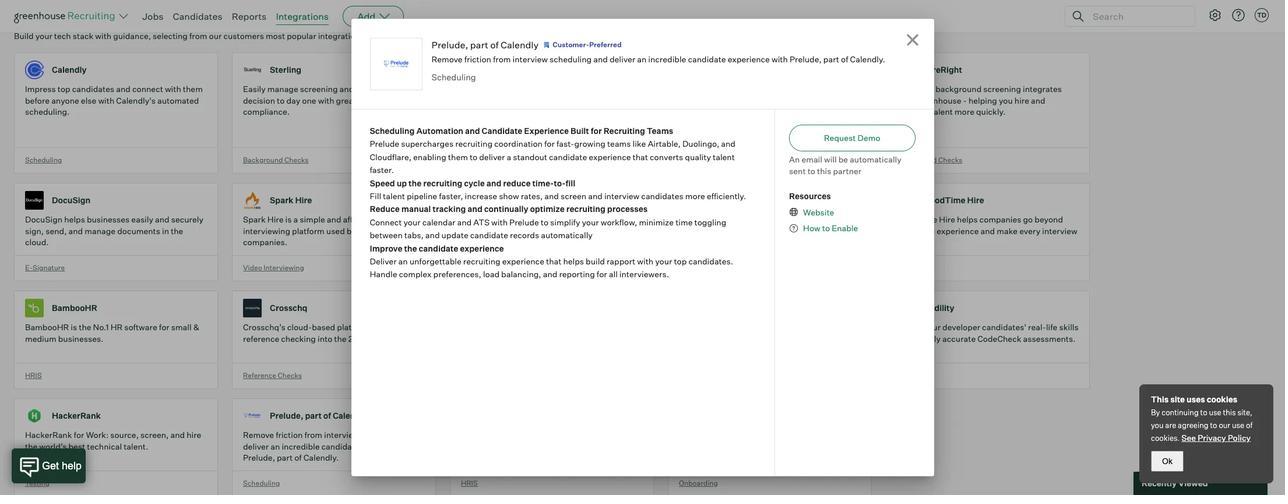Task type: locate. For each thing, give the bounding box(es) containing it.
more down helping
[[955, 107, 975, 117]]

2 best from the left
[[679, 442, 696, 452]]

screening up helping
[[984, 84, 1021, 94]]

of inside make better talent decisions with a comprehensive suite of scientifically validated assessments.
[[542, 226, 549, 236]]

with inside easily manage screening and onboarding from decision to day one with greater efficiency and compliance.
[[318, 95, 334, 105]]

1 horizontal spatial customer-
[[553, 40, 589, 49]]

automatically inside scheduling automation and candidate experience built for recruiting teams prelude supercharges recruiting coordination for fast-growing teams like airtable, duolingo, and cloudflare, enabling them to deliver a standout candidate experience that converts quality talent faster. speed up the recruiting cycle and reduce time-to-fill fill talent pipeline faster, increase show rates, and screen and interview candidates more efficiently. reduce manual tracking and continually optimize recruiting processes connect your calendar and ats with prelude to simplify your workflow, minimize time toggling between tabs, and update candidate records automatically improve the candidate experience deliver an unforgettable recruiting experience that helps build rapport with your top candidates. handle complex preferences, load balancing, and reporting for all interviewers.
[[541, 230, 593, 240]]

for left small
[[159, 323, 169, 332]]

testing down world's
[[25, 479, 50, 488]]

connect
[[132, 84, 163, 94]]

automatically down the demo
[[850, 154, 902, 164]]

for inside hired is a job opportunity marketplace created specifically for tech talent.
[[724, 334, 734, 344]]

screening inside easily manage screening and onboarding from decision to day one with greater efficiency and compliance.
[[300, 84, 338, 94]]

is for hired is a job opportunity marketplace created specifically for tech talent.
[[702, 323, 708, 332]]

2 background from the left
[[897, 155, 937, 164]]

platform inside 'crosschq's cloud-based platform brings reference checking into the 21st century.'
[[337, 323, 370, 332]]

for right kanban
[[734, 130, 745, 139]]

1 horizontal spatial that
[[633, 152, 648, 162]]

2 vertical spatial calendly
[[333, 411, 368, 421]]

2 vertical spatial an
[[271, 442, 280, 452]]

& left 'analytics'
[[765, 155, 770, 164]]

an
[[789, 154, 800, 164]]

hire for goodtime hire
[[968, 196, 984, 205]]

hire inside hackerrank for work: source, screen, and hire the world's best technical talent.
[[187, 430, 201, 440]]

is up "specifically"
[[702, 323, 708, 332]]

deliver inside scheduling automation and candidate experience built for recruiting teams prelude supercharges recruiting coordination for fast-growing teams like airtable, duolingo, and cloudflare, enabling them to deliver a standout candidate experience that converts quality talent faster. speed up the recruiting cycle and reduce time-to-fill fill talent pipeline faster, increase show rates, and screen and interview candidates more efficiently. reduce manual tracking and continually optimize recruiting processes connect your calendar and ats with prelude to simplify your workflow, minimize time toggling between tabs, and update candidate records automatically improve the candidate experience deliver an unforgettable recruiting experience that helps build rapport with your top candidates. handle complex preferences, load balancing, and reporting for all interviewers.
[[479, 152, 505, 162]]

candidates up else
[[72, 84, 114, 94]]

&
[[765, 155, 770, 164], [784, 196, 790, 205], [193, 323, 199, 332]]

incredible
[[648, 54, 686, 64], [282, 442, 320, 452]]

use up policy
[[1232, 421, 1245, 430]]

checks for quickly.
[[939, 155, 963, 164]]

1 horizontal spatial in
[[763, 226, 770, 236]]

docusign inside docusign helps businesses easily and securely sign, send, and manage documents in the cloud.
[[25, 215, 62, 225]]

customer- for customer-preferred partners
[[14, 13, 63, 25]]

partners
[[108, 13, 147, 25]]

grayscale
[[706, 196, 746, 205]]

0 vertical spatial calendly
[[501, 39, 539, 51]]

1 vertical spatial calendly.
[[304, 453, 339, 463]]

2 screening from the left
[[984, 84, 1021, 94]]

1 vertical spatial platform
[[337, 323, 370, 332]]

1 horizontal spatial -
[[963, 95, 967, 105]]

is inside 'spark hire is a simple and affordable video interviewing platform used by 4,000+ companies.'
[[285, 215, 292, 225]]

best
[[68, 442, 85, 452], [679, 442, 696, 452]]

them right connect
[[183, 84, 203, 94]]

0 vertical spatial goodtime
[[924, 196, 966, 205]]

0 vertical spatial deliver
[[610, 54, 636, 64]]

0 vertical spatial by
[[750, 65, 760, 75]]

make
[[997, 226, 1018, 236]]

bamboohr for bamboohr
[[52, 303, 97, 313]]

1 horizontal spatial an
[[399, 256, 408, 266]]

checking
[[281, 334, 316, 344]]

to down the email
[[808, 166, 816, 176]]

candidate inside a great candidate experience helps you hire the best talent - great onboarding ensures you retain them.
[[709, 430, 747, 440]]

1 vertical spatial calendly
[[52, 65, 87, 75]]

1 vertical spatial talentwall
[[817, 84, 857, 94]]

a down coordination at the top left
[[507, 152, 511, 162]]

update
[[442, 230, 469, 240]]

1 vertical spatial &
[[784, 196, 790, 205]]

crosschq up data
[[761, 65, 799, 75]]

best up retain
[[679, 442, 696, 452]]

0 vertical spatial remove
[[432, 54, 463, 64]]

hire
[[295, 196, 312, 205], [968, 196, 984, 205], [267, 215, 284, 225], [939, 215, 956, 225]]

hr
[[111, 323, 123, 332]]

for
[[591, 126, 602, 136], [734, 130, 745, 139], [545, 139, 555, 149], [597, 270, 607, 279], [159, 323, 169, 332], [724, 334, 734, 344], [74, 430, 84, 440]]

onboarding inside easily manage screening and onboarding from decision to day one with greater efficiency and compliance.
[[356, 84, 400, 94]]

2 vertical spatial candidates
[[698, 215, 740, 225]]

0 horizontal spatial use
[[1209, 408, 1222, 417]]

talentwall by crosschq
[[706, 65, 799, 75]]

one
[[302, 95, 316, 105]]

privacy
[[1198, 433, 1226, 443]]

0 horizontal spatial crosschq
[[270, 303, 308, 313]]

customer-preferred
[[553, 40, 622, 49]]

0 horizontal spatial this
[[817, 166, 832, 176]]

1 horizontal spatial automation
[[791, 196, 838, 205]]

is
[[285, 215, 292, 225], [71, 323, 77, 332], [702, 323, 708, 332]]

automatically down simplify
[[541, 230, 593, 240]]

1 vertical spatial onboarding
[[749, 442, 793, 452]]

them right enabling
[[448, 152, 468, 162]]

fill
[[370, 191, 381, 201]]

see
[[695, 95, 709, 105]]

assessments. down life
[[1023, 334, 1076, 344]]

0 vertical spatial top
[[58, 84, 70, 94]]

0 vertical spatial them
[[183, 84, 203, 94]]

onboarding up a great candidate experience helps you hire the best talent - great onboarding ensures you retain them.
[[756, 411, 803, 421]]

our inside by continuing to use this site, you are agreeing to our use of cookies.
[[1219, 421, 1231, 430]]

is inside bamboohr is the no.1 hr software for small & medium businesses.
[[71, 323, 77, 332]]

faster,
[[439, 191, 463, 201]]

0 horizontal spatial by
[[347, 226, 356, 236]]

1 horizontal spatial background checks
[[897, 155, 963, 164]]

helps up ensures
[[792, 430, 813, 440]]

prelude
[[370, 139, 399, 149], [510, 217, 539, 227]]

0 horizontal spatial -
[[722, 442, 725, 452]]

1 horizontal spatial them
[[448, 152, 468, 162]]

in inside unleash your greenhouse data with talentwall and see what's really going on in your pipeline. combine visual candidate management with beautiful, automated analytics dashboards. think kanban for recruiting!
[[795, 95, 802, 105]]

automated inside impress top candidates and connect with them before anyone else with calendly's automated scheduling.
[[157, 95, 199, 105]]

testing for hackerrank for work: source, screen, and hire the world's best technical talent.
[[25, 479, 50, 488]]

docusign up sign,
[[25, 215, 62, 225]]

candidates up minimize
[[641, 191, 684, 201]]

this down cookies
[[1223, 408, 1236, 417]]

customer-
[[14, 13, 63, 25], [553, 40, 589, 49]]

kanban
[[703, 130, 733, 139]]

docusign up send,
[[52, 196, 91, 205]]

customer-preferred partners
[[14, 13, 147, 25]]

texting down toggling
[[714, 263, 739, 272]]

and inside hackerrank for work: source, screen, and hire the world's best technical talent.
[[170, 430, 185, 440]]

- down background at the right top of the page
[[963, 95, 967, 105]]

talentwall up pipeline.
[[817, 84, 857, 94]]

1 vertical spatial prelude
[[510, 217, 539, 227]]

hackerrank
[[52, 411, 101, 421], [25, 430, 72, 440]]

- up them.
[[722, 442, 725, 452]]

background down compliance.
[[243, 155, 283, 164]]

selecting
[[153, 31, 188, 41]]

background down 'onboard'
[[897, 155, 937, 164]]

prelude, part of calendly
[[432, 39, 539, 51], [270, 411, 368, 421]]

onboarding down retain
[[679, 479, 718, 488]]

0 vertical spatial crosschq
[[761, 65, 799, 75]]

great
[[687, 430, 707, 440], [727, 442, 747, 452]]

|
[[747, 196, 750, 205]]

automation inside scheduling automation and candidate experience built for recruiting teams prelude supercharges recruiting coordination for fast-growing teams like airtable, duolingo, and cloudflare, enabling them to deliver a standout candidate experience that converts quality talent faster. speed up the recruiting cycle and reduce time-to-fill fill talent pipeline faster, increase show rates, and screen and interview candidates more efficiently. reduce manual tracking and continually optimize recruiting processes connect your calendar and ats with prelude to simplify your workflow, minimize time toggling between tabs, and update candidate records automatically improve the candidate experience deliver an unforgettable recruiting experience that helps build rapport with your top candidates. handle complex preferences, load balancing, and reporting for all interviewers.
[[416, 126, 463, 136]]

0 horizontal spatial them
[[183, 84, 203, 94]]

manual
[[402, 204, 431, 214]]

candidate down time
[[679, 263, 713, 272]]

recently viewed
[[1142, 479, 1208, 489]]

helps up reporting
[[563, 256, 584, 266]]

1 vertical spatial docusign
[[25, 215, 62, 225]]

scheduling for goodtime hire helps companies go beyond candidate experience and make every interview count.
[[897, 263, 934, 272]]

1 vertical spatial hireright
[[897, 84, 934, 94]]

background checks up goodtime hire
[[897, 155, 963, 164]]

in inside docusign helps businesses easily and securely sign, send, and manage documents in the cloud.
[[162, 226, 169, 236]]

hire inside a great candidate experience helps you hire the best talent - great onboarding ensures you retain them.
[[831, 430, 845, 440]]

hackerrank up world's
[[25, 430, 72, 440]]

0 vertical spatial hris
[[25, 371, 42, 380]]

1 horizontal spatial by
[[750, 65, 760, 75]]

jobs
[[142, 10, 164, 22]]

texting right |
[[752, 196, 782, 205]]

hire inside goodtime hire helps companies go beyond candidate experience and make every interview count.
[[939, 215, 956, 225]]

1 vertical spatial an
[[399, 256, 408, 266]]

tech
[[54, 31, 71, 41]]

1 horizontal spatial remove
[[432, 54, 463, 64]]

1 horizontal spatial automated
[[717, 118, 759, 128]]

use down cookies
[[1209, 408, 1222, 417]]

real-
[[1028, 323, 1046, 332]]

uses
[[1187, 395, 1205, 405]]

continuing
[[1162, 408, 1199, 417]]

your left tech
[[35, 31, 52, 41]]

goodtime up count.
[[897, 215, 938, 225]]

in right on
[[795, 95, 802, 105]]

experience
[[728, 54, 770, 64], [589, 152, 631, 162], [719, 226, 761, 236], [937, 226, 979, 236], [460, 243, 504, 253], [502, 256, 544, 266], [749, 430, 791, 440], [361, 442, 403, 452]]

interview inside goodtime hire helps companies go beyond candidate experience and make every interview count.
[[1043, 226, 1078, 236]]

hired is a job opportunity marketplace created specifically for tech talent. link
[[668, 291, 886, 399]]

hire for hackerrank for work: source, screen, and hire the world's best technical talent.
[[187, 430, 201, 440]]

1 vertical spatial more
[[685, 191, 705, 201]]

& inside bamboohr is the no.1 hr software for small & medium businesses.
[[193, 323, 199, 332]]

a up scientifically
[[589, 215, 593, 225]]

you
[[999, 95, 1013, 105], [1151, 421, 1164, 430], [815, 430, 829, 440], [827, 442, 841, 452]]

demo
[[858, 133, 881, 143]]

0 horizontal spatial &
[[193, 323, 199, 332]]

top left candidates.
[[674, 256, 687, 266]]

hire up simple
[[295, 196, 312, 205]]

spark inside 'spark hire is a simple and affordable video interviewing platform used by 4,000+ companies.'
[[243, 215, 266, 225]]

candidate inside unleash your greenhouse data with talentwall and see what's really going on in your pipeline. combine visual candidate management with beautiful, automated analytics dashboards. think kanban for recruiting!
[[739, 107, 777, 117]]

retain
[[679, 453, 701, 463]]

top up anyone
[[58, 84, 70, 94]]

onboarding
[[356, 84, 400, 94], [749, 442, 793, 452]]

glove
[[825, 215, 846, 225]]

talent up suite
[[509, 215, 531, 225]]

the inside hackerrank for work: source, screen, and hire the world's best technical talent.
[[25, 442, 38, 452]]

background for hireright background screening integrates with greenhouse - helping you hire and onboard talent more quickly.
[[897, 155, 937, 164]]

integrations link
[[276, 10, 329, 22]]

helps down goodtime hire
[[957, 215, 978, 225]]

interviewing
[[243, 226, 290, 236]]

your inside gauge your developer candidates' real-life skills with deeply accurate codecheck assessments.
[[924, 323, 941, 332]]

the
[[409, 178, 422, 188], [171, 226, 183, 236], [404, 243, 417, 253], [79, 323, 91, 332], [334, 334, 347, 344], [847, 430, 859, 440], [25, 442, 38, 452]]

more up text
[[685, 191, 705, 201]]

preferred for customer-preferred partners
[[63, 13, 106, 25]]

is up businesses.
[[71, 323, 77, 332]]

fast-
[[557, 139, 575, 149]]

all
[[609, 270, 618, 279]]

hire up interviewing
[[267, 215, 284, 225]]

1 horizontal spatial manage
[[268, 84, 298, 94]]

site,
[[1238, 408, 1253, 417]]

& up automate
[[784, 196, 790, 205]]

candidate up coordination at the top left
[[482, 126, 523, 136]]

0 horizontal spatial preferred
[[63, 13, 106, 25]]

hire down goodtime hire
[[939, 215, 956, 225]]

hireright background screening integrates with greenhouse - helping you hire and onboard talent more quickly.
[[897, 84, 1062, 117]]

greenhouse down background at the right top of the page
[[915, 95, 962, 105]]

1 vertical spatial prelude, part of calendly
[[270, 411, 368, 421]]

bamboohr up businesses.
[[52, 303, 97, 313]]

scheduling
[[550, 54, 592, 64], [361, 430, 403, 440]]

0 vertical spatial customer-
[[14, 13, 63, 25]]

0 vertical spatial calendly.
[[850, 54, 886, 64]]

1 vertical spatial friction
[[276, 430, 303, 440]]

hireright inside hireright background screening integrates with greenhouse - helping you hire and onboard talent more quickly.
[[897, 84, 934, 94]]

0 vertical spatial scheduling
[[550, 54, 592, 64]]

a inside 'spark hire is a simple and affordable video interviewing platform used by 4,000+ companies.'
[[293, 215, 298, 225]]

bamboohr inside bamboohr is the no.1 hr software for small & medium businesses.
[[25, 323, 69, 332]]

for down experience
[[545, 139, 555, 149]]

to inside easily manage screening and onboarding from decision to day one with greater efficiency and compliance.
[[277, 95, 285, 105]]

going
[[760, 95, 781, 105]]

0 horizontal spatial talentwall
[[706, 65, 748, 75]]

for down job
[[724, 334, 734, 344]]

2 horizontal spatial hire
[[1015, 95, 1030, 105]]

1 vertical spatial that
[[546, 256, 562, 266]]

greenhouse recruiting image
[[14, 9, 119, 23]]

docusign for docusign
[[52, 196, 91, 205]]

for left "all"
[[597, 270, 607, 279]]

background checks for hireright background screening integrates with greenhouse - helping you hire and onboard talent more quickly.
[[897, 155, 963, 164]]

1 vertical spatial great
[[727, 442, 747, 452]]

greenhouse onboarding
[[706, 411, 803, 421]]

hackerrank up work:
[[52, 411, 101, 421]]

1 vertical spatial hris
[[461, 479, 478, 488]]

for inside hackerrank for work: source, screen, and hire the world's best technical talent.
[[74, 430, 84, 440]]

a left simple
[[293, 215, 298, 225]]

life
[[1046, 323, 1058, 332]]

0 vertical spatial docusign
[[52, 196, 91, 205]]

securely
[[171, 215, 203, 225]]

1 horizontal spatial automatically
[[850, 154, 902, 164]]

how to enable
[[803, 223, 858, 233]]

1 vertical spatial automated
[[717, 118, 759, 128]]

0 horizontal spatial more
[[685, 191, 705, 201]]

your up the management
[[803, 95, 820, 105]]

0 vertical spatial automatically
[[850, 154, 902, 164]]

2 horizontal spatial candidates
[[698, 215, 740, 225]]

0 horizontal spatial great
[[687, 430, 707, 440]]

1 horizontal spatial top
[[674, 256, 687, 266]]

balancing,
[[501, 270, 541, 279]]

enable
[[832, 223, 858, 233]]

2 vertical spatial &
[[193, 323, 199, 332]]

best right world's
[[68, 442, 85, 452]]

up
[[397, 178, 407, 188]]

automatically inside an email will be automatically sent to this partner
[[850, 154, 902, 164]]

manage down businesses
[[85, 226, 116, 236]]

remove friction from interview scheduling and deliver an incredible candidate experience with prelude, part of calendly.
[[432, 54, 886, 64], [243, 430, 421, 463]]

1 vertical spatial deliver
[[479, 152, 505, 162]]

crosschq up cloud-
[[270, 303, 308, 313]]

integrations.
[[318, 31, 367, 41]]

candidate inside the text candidates and automate a white glove candidate experience in greenhouse.
[[679, 226, 717, 236]]

0 vertical spatial hackerrank
[[52, 411, 101, 421]]

experience inside the text candidates and automate a white glove candidate experience in greenhouse.
[[719, 226, 761, 236]]

great down greenhouse onboarding
[[727, 442, 747, 452]]

codecheck
[[978, 334, 1022, 344]]

a great candidate experience helps you hire the best talent - great onboarding ensures you retain them.
[[679, 430, 859, 463]]

greenhouse inside hireright background screening integrates with greenhouse - helping you hire and onboard talent more quickly.
[[915, 95, 962, 105]]

1 horizontal spatial onboarding
[[756, 411, 803, 421]]

businesses.
[[58, 334, 103, 344]]

is down spark hire
[[285, 215, 292, 225]]

onboarding inside a great candidate experience helps you hire the best talent - great onboarding ensures you retain them.
[[749, 442, 793, 452]]

them
[[183, 84, 203, 94], [448, 152, 468, 162]]

platform down simple
[[292, 226, 325, 236]]

background checks for easily manage screening and onboarding from decision to day one with greater efficiency and compliance.
[[243, 155, 309, 164]]

2 background checks from the left
[[897, 155, 963, 164]]

- inside a great candidate experience helps you hire the best talent - great onboarding ensures you retain them.
[[722, 442, 725, 452]]

0 horizontal spatial texting
[[714, 263, 739, 272]]

1 vertical spatial by
[[347, 226, 356, 236]]

helps up send,
[[64, 215, 85, 225]]

candidate inside goodtime hire helps companies go beyond candidate experience and make every interview count.
[[897, 226, 935, 236]]

impress
[[25, 84, 56, 94]]

0 horizontal spatial calendly
[[52, 65, 87, 75]]

0 vertical spatial automated
[[157, 95, 199, 105]]

suite
[[522, 226, 540, 236]]

0 horizontal spatial assessments.
[[461, 237, 514, 247]]

goodtime up goodtime hire helps companies go beyond candidate experience and make every interview count.
[[924, 196, 966, 205]]

candidates'
[[982, 323, 1027, 332]]

recently
[[1142, 479, 1177, 489]]

0 horizontal spatial friction
[[276, 430, 303, 440]]

recruiting up load
[[463, 256, 501, 266]]

your
[[35, 31, 52, 41], [712, 84, 729, 94], [803, 95, 820, 105], [404, 217, 421, 227], [582, 217, 599, 227], [655, 256, 672, 266], [924, 323, 941, 332]]

goodtime for goodtime hire
[[924, 196, 966, 205]]

0 horizontal spatial our
[[209, 31, 222, 41]]

tech
[[736, 334, 754, 344]]

automated inside unleash your greenhouse data with talentwall and see what's really going on in your pipeline. combine visual candidate management with beautiful, automated analytics dashboards. think kanban for recruiting!
[[717, 118, 759, 128]]

0 vertical spatial -
[[963, 95, 967, 105]]

1 horizontal spatial best
[[679, 442, 696, 452]]

show
[[499, 191, 519, 201]]

0 horizontal spatial automated
[[157, 95, 199, 105]]

with inside make better talent decisions with a comprehensive suite of scientifically validated assessments.
[[571, 215, 587, 225]]

1 horizontal spatial prelude, part of calendly
[[432, 39, 539, 51]]

greenhouse up them.
[[706, 411, 754, 421]]

candidate
[[482, 126, 523, 136], [679, 263, 713, 272]]

preferred
[[63, 13, 106, 25], [589, 40, 622, 49]]

how
[[803, 223, 821, 233]]

great right a
[[687, 430, 707, 440]]

dashboards.
[[796, 118, 844, 128]]

see privacy policy link
[[1182, 433, 1251, 443]]

to right how
[[822, 223, 830, 233]]

0 horizontal spatial automation
[[416, 126, 463, 136]]

0 horizontal spatial remove friction from interview scheduling and deliver an incredible candidate experience with prelude, part of calendly.
[[243, 430, 421, 463]]

screening inside hireright background screening integrates with greenhouse - helping you hire and onboard talent more quickly.
[[984, 84, 1021, 94]]

best inside hackerrank for work: source, screen, and hire the world's best technical talent.
[[68, 442, 85, 452]]

onboarding down greenhouse onboarding
[[749, 442, 793, 452]]

1 screening from the left
[[300, 84, 338, 94]]

scheduling for impress top candidates and connect with them before anyone else with calendly's automated scheduling.
[[25, 155, 62, 164]]

1 vertical spatial this
[[1223, 408, 1236, 417]]

0 horizontal spatial onboarding
[[679, 479, 718, 488]]

hackerrank inside hackerrank for work: source, screen, and hire the world's best technical talent.
[[25, 430, 72, 440]]

preferred for customer-preferred
[[589, 40, 622, 49]]

2 horizontal spatial calendly
[[501, 39, 539, 51]]

greenhouse up really
[[731, 84, 777, 94]]

better
[[484, 215, 507, 225]]

assessments. inside make better talent decisions with a comprehensive suite of scientifically validated assessments.
[[461, 237, 514, 247]]

candidates inside scheduling automation and candidate experience built for recruiting teams prelude supercharges recruiting coordination for fast-growing teams like airtable, duolingo, and cloudflare, enabling them to deliver a standout candidate experience that converts quality talent faster. speed up the recruiting cycle and reduce time-to-fill fill talent pipeline faster, increase show rates, and screen and interview candidates more efficiently. reduce manual tracking and continually optimize recruiting processes connect your calendar and ats with prelude to simplify your workflow, minimize time toggling between tabs, and update candidate records automatically improve the candidate experience deliver an unforgettable recruiting experience that helps build rapport with your top candidates. handle complex preferences, load balancing, and reporting for all interviewers.
[[641, 191, 684, 201]]

developer
[[943, 323, 981, 332]]

your up what's
[[712, 84, 729, 94]]

automation up website link
[[791, 196, 838, 205]]

remove
[[432, 54, 463, 64], [243, 430, 274, 440]]

hireright up 'onboard'
[[897, 84, 934, 94]]

guidance,
[[113, 31, 151, 41]]

0 vertical spatial spark
[[270, 196, 294, 205]]

our down candidates 'link'
[[209, 31, 222, 41]]

background checks up spark hire
[[243, 155, 309, 164]]

assessments. inside gauge your developer candidates' real-life skills with deeply accurate codecheck assessments.
[[1023, 334, 1076, 344]]

sent
[[789, 166, 806, 176]]

to up privacy
[[1211, 421, 1218, 430]]

1 vertical spatial top
[[674, 256, 687, 266]]

manage up day
[[268, 84, 298, 94]]

and inside unleash your greenhouse data with talentwall and see what's really going on in your pipeline. combine visual candidate management with beautiful, automated analytics dashboards. think kanban for recruiting!
[[679, 95, 694, 105]]

0 vertical spatial automation
[[416, 126, 463, 136]]

data
[[779, 84, 797, 94]]

1 horizontal spatial &
[[765, 155, 770, 164]]

checks for compliance.
[[285, 155, 309, 164]]

1 background checks from the left
[[243, 155, 309, 164]]

1 horizontal spatial platform
[[337, 323, 370, 332]]

automated down visual
[[717, 118, 759, 128]]

0 vertical spatial our
[[209, 31, 222, 41]]

day
[[286, 95, 300, 105]]

1 background from the left
[[243, 155, 283, 164]]

talentwall inside unleash your greenhouse data with talentwall and see what's really going on in your pipeline. combine visual candidate management with beautiful, automated analytics dashboards. think kanban for recruiting!
[[817, 84, 857, 94]]

testing down update
[[461, 263, 486, 272]]

hire inside hireright background screening integrates with greenhouse - helping you hire and onboard talent more quickly.
[[1015, 95, 1030, 105]]

talent inside make better talent decisions with a comprehensive suite of scientifically validated assessments.
[[509, 215, 531, 225]]

talentwall up what's
[[706, 65, 748, 75]]

them.
[[703, 453, 725, 463]]

1 vertical spatial goodtime
[[897, 215, 938, 225]]

automation up supercharges
[[416, 126, 463, 136]]

checks up goodtime hire
[[939, 155, 963, 164]]

records
[[510, 230, 539, 240]]

1 horizontal spatial great
[[727, 442, 747, 452]]

you up quickly. at right top
[[999, 95, 1013, 105]]

onboarding up efficiency
[[356, 84, 400, 94]]

hire up companies
[[968, 196, 984, 205]]

screening up one
[[300, 84, 338, 94]]

1 best from the left
[[68, 442, 85, 452]]

build
[[14, 31, 34, 41]]

candidate texting
[[679, 263, 739, 272]]

e-
[[25, 263, 33, 272]]

more inside scheduling automation and candidate experience built for recruiting teams prelude supercharges recruiting coordination for fast-growing teams like airtable, duolingo, and cloudflare, enabling them to deliver a standout candidate experience that converts quality talent faster. speed up the recruiting cycle and reduce time-to-fill fill talent pipeline faster, increase show rates, and screen and interview candidates more efficiently. reduce manual tracking and continually optimize recruiting processes connect your calendar and ats with prelude to simplify your workflow, minimize time toggling between tabs, and update candidate records automatically improve the candidate experience deliver an unforgettable recruiting experience that helps build rapport with your top candidates. handle complex preferences, load balancing, and reporting for all interviewers.
[[685, 191, 705, 201]]

in right documents
[[162, 226, 169, 236]]

1 horizontal spatial scheduling
[[550, 54, 592, 64]]

hire for goodtime hire helps companies go beyond candidate experience and make every interview count.
[[939, 215, 956, 225]]

goodtime inside goodtime hire helps companies go beyond candidate experience and make every interview count.
[[897, 215, 938, 225]]

talent inside a great candidate experience helps you hire the best talent - great onboarding ensures you retain them.
[[698, 442, 720, 452]]



Task type: vqa. For each thing, say whether or not it's contained in the screenshot.


Task type: describe. For each thing, give the bounding box(es) containing it.
validated
[[601, 226, 636, 236]]

and inside the text candidates and automate a white glove candidate experience in greenhouse.
[[742, 215, 756, 225]]

2 horizontal spatial &
[[784, 196, 790, 205]]

1 horizontal spatial calendly
[[333, 411, 368, 421]]

duolingo,
[[683, 139, 720, 149]]

build
[[586, 256, 605, 266]]

sterling
[[270, 65, 302, 75]]

toggling
[[695, 217, 727, 227]]

interview inside scheduling automation and candidate experience built for recruiting teams prelude supercharges recruiting coordination for fast-growing teams like airtable, duolingo, and cloudflare, enabling them to deliver a standout candidate experience that converts quality talent faster. speed up the recruiting cycle and reduce time-to-fill fill talent pipeline faster, increase show rates, and screen and interview candidates more efficiently. reduce manual tracking and continually optimize recruiting processes connect your calendar and ats with prelude to simplify your workflow, minimize time toggling between tabs, and update candidate records automatically improve the candidate experience deliver an unforgettable recruiting experience that helps build rapport with your top candidates. handle complex preferences, load balancing, and reporting for all interviewers.
[[604, 191, 640, 201]]

screening for hire
[[984, 84, 1021, 94]]

reports link
[[232, 10, 267, 22]]

cloudflare,
[[370, 152, 412, 162]]

to-
[[554, 178, 566, 188]]

0 vertical spatial prelude, part of calendly
[[432, 39, 539, 51]]

of inside by continuing to use this site, you are agreeing to our use of cookies.
[[1246, 421, 1253, 430]]

1 vertical spatial onboarding
[[679, 479, 718, 488]]

recruiting up sourcing
[[455, 139, 493, 149]]

manage inside easily manage screening and onboarding from decision to day one with greater efficiency and compliance.
[[268, 84, 298, 94]]

you inside hireright background screening integrates with greenhouse - helping you hire and onboard talent more quickly.
[[999, 95, 1013, 105]]

pipeline.
[[822, 95, 855, 105]]

ensures
[[795, 442, 825, 452]]

rates,
[[521, 191, 543, 201]]

customer- for customer-preferred
[[553, 40, 589, 49]]

helps inside scheduling automation and candidate experience built for recruiting teams prelude supercharges recruiting coordination for fast-growing teams like airtable, duolingo, and cloudflare, enabling them to deliver a standout candidate experience that converts quality talent faster. speed up the recruiting cycle and reduce time-to-fill fill talent pipeline faster, increase show rates, and screen and interview candidates more efficiently. reduce manual tracking and continually optimize recruiting processes connect your calendar and ats with prelude to simplify your workflow, minimize time toggling between tabs, and update candidate records automatically improve the candidate experience deliver an unforgettable recruiting experience that helps build rapport with your top candidates. handle complex preferences, load balancing, and reporting for all interviewers.
[[563, 256, 584, 266]]

unleash
[[679, 84, 710, 94]]

scheduling link
[[432, 72, 476, 83]]

preferences,
[[433, 270, 481, 279]]

spark for spark hire
[[270, 196, 294, 205]]

the inside 'crosschq's cloud-based platform brings reference checking into the 21st century.'
[[334, 334, 347, 344]]

1 vertical spatial candidate
[[679, 263, 713, 272]]

hackerrank for hackerrank
[[52, 411, 101, 421]]

documents
[[117, 226, 160, 236]]

1 horizontal spatial incredible
[[648, 54, 686, 64]]

interviewers.
[[620, 270, 669, 279]]

0 vertical spatial onboarding
[[756, 411, 803, 421]]

4,000+
[[358, 226, 387, 236]]

hireright for hireright background screening integrates with greenhouse - helping you hire and onboard talent more quickly.
[[897, 84, 934, 94]]

hire for a great candidate experience helps you hire the best talent - great onboarding ensures you retain them.
[[831, 430, 845, 440]]

recruiting
[[604, 126, 645, 136]]

1 vertical spatial automation
[[791, 196, 838, 205]]

sign,
[[25, 226, 44, 236]]

scheduling for remove friction from interview scheduling and deliver an incredible candidate experience with prelude, part of calendly.
[[243, 479, 280, 488]]

growing
[[574, 139, 606, 149]]

the inside a great candidate experience helps you hire the best talent - great onboarding ensures you retain them.
[[847, 430, 859, 440]]

workflow,
[[601, 217, 637, 227]]

scheduling.
[[25, 107, 70, 117]]

spark for spark hire is a simple and affordable video interviewing platform used by 4,000+ companies.
[[243, 215, 266, 225]]

this inside an email will be automatically sent to this partner
[[817, 166, 832, 176]]

talent down kanban
[[713, 152, 735, 162]]

used
[[326, 226, 345, 236]]

candidates inside impress top candidates and connect with them before anyone else with calendly's automated scheduling.
[[72, 84, 114, 94]]

background
[[936, 84, 982, 94]]

a inside hired is a job opportunity marketplace created specifically for tech talent.
[[710, 323, 715, 332]]

created
[[827, 323, 856, 332]]

site
[[1171, 395, 1185, 405]]

candidate inside scheduling automation and candidate experience built for recruiting teams prelude supercharges recruiting coordination for fast-growing teams like airtable, duolingo, and cloudflare, enabling them to deliver a standout candidate experience that converts quality talent faster. speed up the recruiting cycle and reduce time-to-fill fill talent pipeline faster, increase show rates, and screen and interview candidates more efficiently. reduce manual tracking and continually optimize recruiting processes connect your calendar and ats with prelude to simplify your workflow, minimize time toggling between tabs, and update candidate records automatically improve the candidate experience deliver an unforgettable recruiting experience that helps build rapport with your top candidates. handle complex preferences, load balancing, and reporting for all interviewers.
[[482, 126, 523, 136]]

cookies
[[1207, 395, 1238, 405]]

experience inside a great candidate experience helps you hire the best talent - great onboarding ensures you retain them.
[[749, 430, 791, 440]]

0 horizontal spatial that
[[546, 256, 562, 266]]

airtable,
[[648, 139, 681, 149]]

and inside impress top candidates and connect with them before anyone else with calendly's automated scheduling.
[[116, 84, 131, 94]]

hire for spark hire
[[295, 196, 312, 205]]

0 horizontal spatial hris
[[25, 371, 42, 380]]

recruitment
[[679, 155, 720, 164]]

talent inside hireright background screening integrates with greenhouse - helping you hire and onboard talent more quickly.
[[931, 107, 953, 117]]

your up interviewers.
[[655, 256, 672, 266]]

hire for spark hire is a simple and affordable video interviewing platform used by 4,000+ companies.
[[267, 215, 284, 225]]

candidates inside the text candidates and automate a white glove candidate experience in greenhouse.
[[698, 215, 740, 225]]

compliance.
[[243, 107, 290, 117]]

goodtime for goodtime hire helps companies go beyond candidate experience and make every interview count.
[[897, 215, 938, 225]]

more inside hireright background screening integrates with greenhouse - helping you hire and onboard talent more quickly.
[[955, 107, 975, 117]]

world's
[[39, 442, 67, 452]]

and inside 'spark hire is a simple and affordable video interviewing platform used by 4,000+ companies.'
[[327, 215, 341, 225]]

0 horizontal spatial calendly.
[[304, 453, 339, 463]]

specifically
[[679, 334, 722, 344]]

cloud.
[[25, 237, 49, 247]]

your up tabs,
[[404, 217, 421, 227]]

for up 'growing'
[[591, 126, 602, 136]]

0 horizontal spatial incredible
[[282, 442, 320, 452]]

0 horizontal spatial an
[[271, 442, 280, 452]]

think
[[679, 130, 701, 139]]

1 vertical spatial remove
[[243, 430, 274, 440]]

visual
[[715, 107, 738, 117]]

policy
[[1228, 433, 1251, 443]]

manage inside docusign helps businesses easily and securely sign, send, and manage documents in the cloud.
[[85, 226, 116, 236]]

how to enable link
[[799, 223, 858, 234]]

them inside scheduling automation and candidate experience built for recruiting teams prelude supercharges recruiting coordination for fast-growing teams like airtable, duolingo, and cloudflare, enabling them to deliver a standout candidate experience that converts quality talent faster. speed up the recruiting cycle and reduce time-to-fill fill talent pipeline faster, increase show rates, and screen and interview candidates more efficiently. reduce manual tracking and continually optimize recruiting processes connect your calendar and ats with prelude to simplify your workflow, minimize time toggling between tabs, and update candidate records automatically improve the candidate experience deliver an unforgettable recruiting experience that helps build rapport with your top candidates. handle complex preferences, load balancing, and reporting for all interviewers.
[[448, 152, 468, 162]]

codility
[[924, 303, 955, 313]]

0 vertical spatial friction
[[464, 54, 491, 64]]

helps inside docusign helps businesses easily and securely sign, send, and manage documents in the cloud.
[[64, 215, 85, 225]]

add
[[357, 10, 376, 22]]

configure image
[[1209, 8, 1223, 22]]

a inside scheduling automation and candidate experience built for recruiting teams prelude supercharges recruiting coordination for fast-growing teams like airtable, duolingo, and cloudflare, enabling them to deliver a standout candidate experience that converts quality talent faster. speed up the recruiting cycle and reduce time-to-fill fill talent pipeline faster, increase show rates, and screen and interview candidates more efficiently. reduce manual tracking and continually optimize recruiting processes connect your calendar and ats with prelude to simplify your workflow, minimize time toggling between tabs, and update candidate records automatically improve the candidate experience deliver an unforgettable recruiting experience that helps build rapport with your top candidates. handle complex preferences, load balancing, and reporting for all interviewers.
[[507, 152, 511, 162]]

text candidates and automate a white glove candidate experience in greenhouse.
[[679, 215, 846, 236]]

1 vertical spatial crosschq
[[270, 303, 308, 313]]

0 vertical spatial use
[[1209, 408, 1222, 417]]

screen
[[561, 191, 587, 201]]

best inside a great candidate experience helps you hire the best talent - great onboarding ensures you retain them.
[[679, 442, 696, 452]]

to down optimize
[[541, 217, 549, 227]]

supercharges
[[401, 139, 454, 149]]

eightfold
[[488, 65, 524, 75]]

0 horizontal spatial deliver
[[243, 442, 269, 452]]

1 vertical spatial remove friction from interview scheduling and deliver an incredible candidate experience with prelude, part of calendly.
[[243, 430, 421, 463]]

request demo
[[824, 133, 881, 143]]

cloud-
[[287, 323, 312, 332]]

screening for one
[[300, 84, 338, 94]]

platform inside 'spark hire is a simple and affordable video interviewing platform used by 4,000+ companies.'
[[292, 226, 325, 236]]

criteria
[[488, 196, 518, 205]]

0 vertical spatial great
[[687, 430, 707, 440]]

by
[[1151, 408, 1160, 417]]

a inside make better talent decisions with a comprehensive suite of scientifically validated assessments.
[[589, 215, 593, 225]]

1 vertical spatial texting
[[714, 263, 739, 272]]

this
[[1151, 395, 1169, 405]]

from inside easily manage screening and onboarding from decision to day one with greater efficiency and compliance.
[[402, 84, 419, 94]]

recruiting up faster,
[[423, 178, 463, 188]]

talent down up
[[383, 191, 405, 201]]

in inside the text candidates and automate a white glove candidate experience in greenhouse.
[[763, 226, 770, 236]]

0 vertical spatial talentwall
[[706, 65, 748, 75]]

bamboohr for bamboohr is the no.1 hr software for small & medium businesses.
[[25, 323, 69, 332]]

coordination
[[494, 139, 543, 149]]

optimization
[[721, 155, 764, 164]]

affordable
[[343, 215, 382, 225]]

1 horizontal spatial calendly.
[[850, 54, 886, 64]]

background for easily manage screening and onboarding from decision to day one with greater efficiency and compliance.
[[243, 155, 283, 164]]

helping
[[969, 95, 997, 105]]

teams
[[607, 139, 631, 149]]

management
[[779, 107, 830, 117]]

and inside goodtime hire helps companies go beyond candidate experience and make every interview count.
[[981, 226, 995, 236]]

checks right reference
[[278, 371, 302, 380]]

automate
[[758, 215, 794, 225]]

docusign helps businesses easily and securely sign, send, and manage documents in the cloud.
[[25, 215, 203, 247]]

efficiently.
[[707, 191, 746, 201]]

recruiting!
[[747, 130, 786, 139]]

you inside by continuing to use this site, you are agreeing to our use of cookies.
[[1151, 421, 1164, 430]]

customers
[[224, 31, 264, 41]]

an inside scheduling automation and candidate experience built for recruiting teams prelude supercharges recruiting coordination for fast-growing teams like airtable, duolingo, and cloudflare, enabling them to deliver a standout candidate experience that converts quality talent faster. speed up the recruiting cycle and reduce time-to-fill fill talent pipeline faster, increase show rates, and screen and interview candidates more efficiently. reduce manual tracking and continually optimize recruiting processes connect your calendar and ats with prelude to simplify your workflow, minimize time toggling between tabs, and update candidate records automatically improve the candidate experience deliver an unforgettable recruiting experience that helps build rapport with your top candidates. handle complex preferences, load balancing, and reporting for all interviewers.
[[399, 256, 408, 266]]

goodtime hire helps companies go beyond candidate experience and make every interview count.
[[897, 215, 1078, 247]]

cycle
[[464, 178, 485, 188]]

by inside 'spark hire is a simple and affordable video interviewing platform used by 4,000+ companies.'
[[347, 226, 356, 236]]

unforgettable
[[410, 256, 462, 266]]

experience inside goodtime hire helps companies go beyond candidate experience and make every interview count.
[[937, 226, 979, 236]]

scheduling inside scheduling automation and candidate experience built for recruiting teams prelude supercharges recruiting coordination for fast-growing teams like airtable, duolingo, and cloudflare, enabling them to deliver a standout candidate experience that converts quality talent faster. speed up the recruiting cycle and reduce time-to-fill fill talent pipeline faster, increase show rates, and screen and interview candidates more efficiently. reduce manual tracking and continually optimize recruiting processes connect your calendar and ats with prelude to simplify your workflow, minimize time toggling between tabs, and update candidate records automatically improve the candidate experience deliver an unforgettable recruiting experience that helps build rapport with your top candidates. handle complex preferences, load balancing, and reporting for all interviewers.
[[370, 126, 415, 136]]

hackerrank for hackerrank for work: source, screen, and hire the world's best technical talent.
[[25, 430, 72, 440]]

1 horizontal spatial crosschq
[[761, 65, 799, 75]]

this inside by continuing to use this site, you are agreeing to our use of cookies.
[[1223, 408, 1236, 417]]

top inside impress top candidates and connect with them before anyone else with calendly's automated scheduling.
[[58, 84, 70, 94]]

recruitment optimization & analytics
[[679, 155, 802, 164]]

continually
[[484, 204, 528, 214]]

rapport
[[607, 256, 636, 266]]

is for bamboohr is the no.1 hr software for small & medium businesses.
[[71, 323, 77, 332]]

2 horizontal spatial deliver
[[610, 54, 636, 64]]

helps inside goodtime hire helps companies go beyond candidate experience and make every interview count.
[[957, 215, 978, 225]]

1 vertical spatial scheduling
[[361, 430, 403, 440]]

for inside unleash your greenhouse data with talentwall and see what's really going on in your pipeline. combine visual candidate management with beautiful, automated analytics dashboards. think kanban for recruiting!
[[734, 130, 745, 139]]

- inside hireright background screening integrates with greenhouse - helping you hire and onboard talent more quickly.
[[963, 95, 967, 105]]

hired is a job opportunity marketplace created specifically for tech talent.
[[679, 323, 856, 344]]

time-
[[532, 178, 554, 188]]

2 vertical spatial greenhouse
[[706, 411, 754, 421]]

you up ensures
[[815, 430, 829, 440]]

businesses
[[87, 215, 130, 225]]

to up cycle
[[470, 152, 478, 162]]

1 horizontal spatial texting
[[752, 196, 782, 205]]

your right simplify
[[582, 217, 599, 227]]

top inside scheduling automation and candidate experience built for recruiting teams prelude supercharges recruiting coordination for fast-growing teams like airtable, duolingo, and cloudflare, enabling them to deliver a standout candidate experience that converts quality talent faster. speed up the recruiting cycle and reduce time-to-fill fill talent pipeline faster, increase show rates, and screen and interview candidates more efficiently. reduce manual tracking and continually optimize recruiting processes connect your calendar and ats with prelude to simplify your workflow, minimize time toggling between tabs, and update candidate records automatically improve the candidate experience deliver an unforgettable recruiting experience that helps build rapport with your top candidates. handle complex preferences, load balancing, and reporting for all interviewers.
[[674, 256, 687, 266]]

analytics
[[760, 118, 795, 128]]

hris inside 'link'
[[461, 479, 478, 488]]

e-signature
[[25, 263, 65, 272]]

source,
[[110, 430, 139, 440]]

greenhouse inside unleash your greenhouse data with talentwall and see what's really going on in your pipeline. combine visual candidate management with beautiful, automated analytics dashboards. think kanban for recruiting!
[[731, 84, 777, 94]]

spark hire
[[270, 196, 312, 205]]

them inside impress top candidates and connect with them before anyone else with calendly's automated scheduling.
[[183, 84, 203, 94]]

assessments. for skills
[[1023, 334, 1076, 344]]

helps inside a great candidate experience helps you hire the best talent - great onboarding ensures you retain them.
[[792, 430, 813, 440]]

1 horizontal spatial use
[[1232, 421, 1245, 430]]

docusign for docusign helps businesses easily and securely sign, send, and manage documents in the cloud.
[[25, 215, 62, 225]]

0 horizontal spatial prelude, part of calendly
[[270, 411, 368, 421]]

see
[[1182, 433, 1196, 443]]

to down uses at the bottom
[[1201, 408, 1208, 417]]

simplify
[[550, 217, 580, 227]]

you right ensures
[[827, 442, 841, 452]]

to inside how to enable 'link'
[[822, 223, 830, 233]]

with inside gauge your developer candidates' real-life skills with deeply accurate codecheck assessments.
[[897, 334, 913, 344]]

Search text field
[[1090, 8, 1185, 25]]

every
[[1020, 226, 1041, 236]]

hireright for hireright
[[924, 65, 962, 75]]

before
[[25, 95, 50, 105]]

recruiting down screen
[[566, 204, 606, 214]]

0 vertical spatial an
[[637, 54, 647, 64]]

the inside docusign helps businesses easily and securely sign, send, and manage documents in the cloud.
[[171, 226, 183, 236]]

beyond
[[1035, 215, 1063, 225]]

assessments. for comprehensive
[[461, 237, 514, 247]]

faster.
[[370, 165, 394, 175]]

0 vertical spatial that
[[633, 152, 648, 162]]

1 horizontal spatial remove friction from interview scheduling and deliver an incredible candidate experience with prelude, part of calendly.
[[432, 54, 886, 64]]

companies.
[[243, 237, 287, 247]]

the inside bamboohr is the no.1 hr software for small & medium businesses.
[[79, 323, 91, 332]]

to inside an email will be automatically sent to this partner
[[808, 166, 816, 176]]

for inside bamboohr is the no.1 hr software for small & medium businesses.
[[159, 323, 169, 332]]

0 horizontal spatial prelude
[[370, 139, 399, 149]]

candidates link
[[173, 10, 222, 22]]

a inside the text candidates and automate a white glove candidate experience in greenhouse.
[[796, 215, 801, 225]]

video
[[243, 263, 262, 272]]

with inside hireright background screening integrates with greenhouse - helping you hire and onboard talent more quickly.
[[897, 95, 913, 105]]

testing for make better talent decisions with a comprehensive suite of scientifically validated assessments.
[[461, 263, 486, 272]]

converts
[[650, 152, 683, 162]]

and inside hireright background screening integrates with greenhouse - helping you hire and onboard talent more quickly.
[[1031, 95, 1046, 105]]



